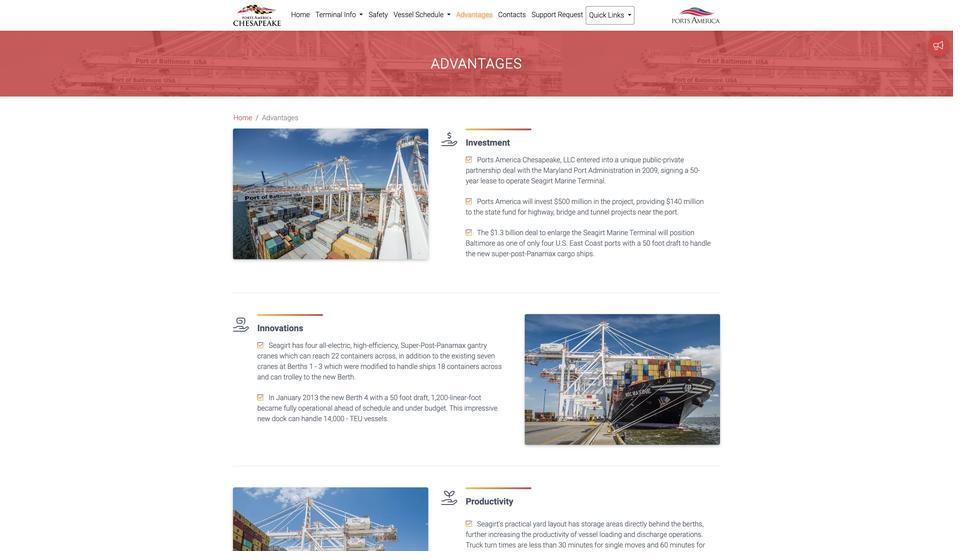 Task type: vqa. For each thing, say whether or not it's contained in the screenshot.
gate
no



Task type: locate. For each thing, give the bounding box(es) containing it.
1 horizontal spatial of
[[520, 239, 526, 248]]

seagirt inside seagirt has four all-electric, high-efficiency, super-post-panamax gantry cranes which can reach 22 containers across, in addition to the existing seven cranes at berths 1 - 3 which were modified to handle ships 18 containers across and can trolley to the new berth.
[[269, 342, 291, 350]]

of inside the $1.3 billion deal to enlarge the seagirt marine terminal will position baltimore as one of only four u.s. east coast ports with a 50 foot draft to handle the new super-post-panamax cargo ships.
[[520, 239, 526, 248]]

seagirt up coast
[[584, 229, 606, 237]]

2 vertical spatial check square image
[[258, 395, 264, 402]]

new inside seagirt has four all-electric, high-efficiency, super-post-panamax gantry cranes which can reach 22 containers across, in addition to the existing seven cranes at berths 1 - 3 which were modified to handle ships 18 containers across and can trolley to the new berth.
[[323, 373, 336, 382]]

less
[[529, 541, 542, 550]]

0 horizontal spatial handle
[[302, 415, 322, 423]]

0 horizontal spatial containers
[[341, 352, 374, 361]]

1 vertical spatial -
[[346, 415, 348, 423]]

maryland
[[544, 167, 572, 175]]

super-
[[401, 342, 421, 350]]

for down vessel
[[595, 541, 604, 550]]

terminal info link
[[313, 6, 366, 24]]

marine down maryland on the top right of the page
[[555, 177, 576, 185]]

foot
[[653, 239, 665, 248], [400, 394, 412, 402], [469, 394, 482, 402]]

1 vertical spatial has
[[569, 520, 580, 529]]

handle down the addition
[[397, 363, 418, 371]]

0 vertical spatial check square image
[[466, 157, 472, 164]]

0 vertical spatial for
[[518, 208, 527, 217]]

0 vertical spatial four
[[542, 239, 554, 248]]

1 vertical spatial america
[[496, 198, 521, 206]]

minutes down operations.
[[670, 541, 695, 550]]

america
[[496, 156, 521, 164], [496, 198, 521, 206]]

which down 22
[[324, 363, 343, 371]]

areas
[[607, 520, 624, 529]]

0 vertical spatial 50
[[643, 239, 651, 248]]

the $1.3 billion deal to enlarge the seagirt marine terminal will position baltimore as one of only four u.s. east coast ports with a 50 foot draft to handle the new super-post-panamax cargo ships.
[[466, 229, 711, 258]]

1 horizontal spatial four
[[542, 239, 554, 248]]

berths,
[[683, 520, 704, 529]]

1 america from the top
[[496, 156, 521, 164]]

1 horizontal spatial foot
[[469, 394, 482, 402]]

in up tunnel at top
[[594, 198, 599, 206]]

seagirt down innovations
[[269, 342, 291, 350]]

for
[[518, 208, 527, 217], [595, 541, 604, 550]]

with right 4
[[370, 394, 383, 402]]

four inside the $1.3 billion deal to enlarge the seagirt marine terminal will position baltimore as one of only four u.s. east coast ports with a 50 foot draft to handle the new super-post-panamax cargo ships.
[[542, 239, 554, 248]]

ports inside ports america chesapeake, llc entered into a unique public-private partnership deal with the maryland port administration in 2009, signing a 50- year lease to operate seagirt marine terminal.
[[477, 156, 494, 164]]

minutes down vessel
[[568, 541, 593, 550]]

the down baltimore
[[466, 250, 476, 258]]

america inside ports america chesapeake, llc entered into a unique public-private partnership deal with the maryland port administration in 2009, signing a 50- year lease to operate seagirt marine terminal.
[[496, 156, 521, 164]]

0 vertical spatial of
[[520, 239, 526, 248]]

seagirt's
[[477, 520, 504, 529]]

can up 1
[[300, 352, 311, 361]]

1 horizontal spatial with
[[518, 167, 531, 175]]

- inside seagirt has four all-electric, high-efficiency, super-post-panamax gantry cranes which can reach 22 containers across, in addition to the existing seven cranes at berths 1 - 3 which were modified to handle ships 18 containers across and can trolley to the new berth.
[[315, 363, 317, 371]]

has
[[292, 342, 304, 350], [569, 520, 580, 529]]

projects
[[612, 208, 637, 217]]

0 horizontal spatial with
[[370, 394, 383, 402]]

seagirt down maryland on the top right of the page
[[532, 177, 553, 185]]

foot up under
[[400, 394, 412, 402]]

check square image for innovations
[[258, 342, 264, 349]]

- left teu
[[346, 415, 348, 423]]

1 vertical spatial ports
[[477, 198, 494, 206]]

0 vertical spatial with
[[518, 167, 531, 175]]

handle inside seagirt has four all-electric, high-efficiency, super-post-panamax gantry cranes which can reach 22 containers across, in addition to the existing seven cranes at berths 1 - 3 which were modified to handle ships 18 containers across and can trolley to the new berth.
[[397, 363, 418, 371]]

1 horizontal spatial terminal
[[630, 229, 657, 237]]

2 vertical spatial advantages
[[262, 114, 299, 122]]

to left "state"
[[466, 208, 472, 217]]

the down chesapeake,
[[532, 167, 542, 175]]

1 horizontal spatial minutes
[[670, 541, 695, 550]]

2 horizontal spatial of
[[571, 531, 577, 539]]

budget.
[[425, 405, 448, 413]]

1 vertical spatial with
[[623, 239, 636, 248]]

of
[[520, 239, 526, 248], [355, 405, 361, 413], [571, 531, 577, 539]]

1 horizontal spatial which
[[324, 363, 343, 371]]

panamax inside the $1.3 billion deal to enlarge the seagirt marine terminal will position baltimore as one of only four u.s. east coast ports with a 50 foot draft to handle the new super-post-panamax cargo ships.
[[527, 250, 556, 258]]

1 vertical spatial panamax
[[437, 342, 466, 350]]

in down unique
[[636, 167, 641, 175]]

seagirt inside the $1.3 billion deal to enlarge the seagirt marine terminal will position baltimore as one of only four u.s. east coast ports with a 50 foot draft to handle the new super-post-panamax cargo ships.
[[584, 229, 606, 237]]

and left tunnel at top
[[578, 208, 589, 217]]

0 horizontal spatial of
[[355, 405, 361, 413]]

cranes left at
[[258, 363, 278, 371]]

30
[[559, 541, 567, 550]]

foot left draft
[[653, 239, 665, 248]]

of up teu
[[355, 405, 361, 413]]

and left under
[[392, 405, 404, 413]]

which up at
[[280, 352, 298, 361]]

2 cranes from the top
[[258, 363, 278, 371]]

the up 18
[[440, 352, 450, 361]]

ports inside ports america will invest $500 million in the project, providing $140 million to the state fund for highway, bridge and tunnel projects near the port.
[[477, 198, 494, 206]]

0 horizontal spatial seagirt
[[269, 342, 291, 350]]

has inside seagirt has four all-electric, high-efficiency, super-post-panamax gantry cranes which can reach 22 containers across, in addition to the existing seven cranes at berths 1 - 3 which were modified to handle ships 18 containers across and can trolley to the new berth.
[[292, 342, 304, 350]]

2 vertical spatial in
[[399, 352, 404, 361]]

and up moves
[[624, 531, 636, 539]]

to
[[499, 177, 505, 185], [466, 208, 472, 217], [540, 229, 546, 237], [683, 239, 689, 248], [433, 352, 439, 361], [390, 363, 396, 371], [304, 373, 310, 382]]

vessels.
[[364, 415, 389, 423]]

ports america chesapeake, llc entered into a unique public-private partnership deal with the maryland port administration in 2009, signing a 50- year lease to operate seagirt marine terminal.
[[466, 156, 700, 185]]

1 horizontal spatial seagirt
[[532, 177, 553, 185]]

2 ports from the top
[[477, 198, 494, 206]]

the up operations.
[[672, 520, 681, 529]]

containers down high-
[[341, 352, 374, 361]]

0 vertical spatial home link
[[289, 6, 313, 24]]

in
[[636, 167, 641, 175], [594, 198, 599, 206], [399, 352, 404, 361]]

1 horizontal spatial panamax
[[527, 250, 556, 258]]

0 vertical spatial has
[[292, 342, 304, 350]]

terminal down near
[[630, 229, 657, 237]]

0 horizontal spatial which
[[280, 352, 298, 361]]

1 horizontal spatial containers
[[447, 363, 480, 371]]

0 horizontal spatial terminal
[[316, 11, 343, 19]]

containers down existing
[[447, 363, 480, 371]]

0 vertical spatial -
[[315, 363, 317, 371]]

partnership
[[466, 167, 501, 175]]

the up operational
[[320, 394, 330, 402]]

1 horizontal spatial will
[[659, 229, 669, 237]]

1 ports from the top
[[477, 156, 494, 164]]

in down super-
[[399, 352, 404, 361]]

1 vertical spatial marine
[[607, 229, 629, 237]]

can
[[300, 352, 311, 361], [271, 373, 282, 382], [289, 415, 300, 423]]

and up in
[[258, 373, 269, 382]]

0 vertical spatial ports
[[477, 156, 494, 164]]

linear-
[[450, 394, 469, 402]]

0 vertical spatial will
[[523, 198, 533, 206]]

0 horizontal spatial four
[[305, 342, 318, 350]]

with right "ports"
[[623, 239, 636, 248]]

1 vertical spatial which
[[324, 363, 343, 371]]

support
[[532, 11, 557, 19]]

1 horizontal spatial in
[[594, 198, 599, 206]]

will inside the $1.3 billion deal to enlarge the seagirt marine terminal will position baltimore as one of only four u.s. east coast ports with a 50 foot draft to handle the new super-post-panamax cargo ships.
[[659, 229, 669, 237]]

will left invest
[[523, 198, 533, 206]]

has up berths
[[292, 342, 304, 350]]

1 horizontal spatial has
[[569, 520, 580, 529]]

under
[[406, 405, 423, 413]]

1 horizontal spatial million
[[684, 198, 704, 206]]

schedule
[[416, 11, 444, 19]]

1 vertical spatial seagirt
[[584, 229, 606, 237]]

2 horizontal spatial with
[[623, 239, 636, 248]]

new down baltimore
[[478, 250, 490, 258]]

of for seagirt's practical yard layout has storage areas directly behind the berths, further increasing the productivity of vessel loading and discharge                                 operations. truck turn times are less than 30 minutes for single moves and 60 minutes f
[[571, 531, 577, 539]]

1 million from the left
[[572, 198, 592, 206]]

0 vertical spatial marine
[[555, 177, 576, 185]]

than
[[543, 541, 557, 550]]

1 vertical spatial home link
[[234, 113, 252, 124]]

with inside the $1.3 billion deal to enlarge the seagirt marine terminal will position baltimore as one of only four u.s. east coast ports with a 50 foot draft to handle the new super-post-panamax cargo ships.
[[623, 239, 636, 248]]

million up bridge
[[572, 198, 592, 206]]

deal
[[503, 167, 516, 175], [525, 229, 538, 237]]

0 vertical spatial cranes
[[258, 352, 278, 361]]

with up operate
[[518, 167, 531, 175]]

new up 'ahead'
[[332, 394, 344, 402]]

the down 3
[[312, 373, 322, 382]]

position
[[670, 229, 695, 237]]

0 vertical spatial seagirt
[[532, 177, 553, 185]]

a inside in january 2013 the new berth 4 with a 50 foot draft, 1,200-linear-foot became fully operational ahead of schedule and under budget. this impressive new dock can handle 14,000 - teu vessels.
[[385, 394, 388, 402]]

check square image down innovations
[[258, 342, 264, 349]]

four left u.s.
[[542, 239, 554, 248]]

2 america from the top
[[496, 198, 521, 206]]

for right fund
[[518, 208, 527, 217]]

ports
[[605, 239, 621, 248]]

to inside ports america chesapeake, llc entered into a unique public-private partnership deal with the maryland port administration in 2009, signing a 50- year lease to operate seagirt marine terminal.
[[499, 177, 505, 185]]

1 vertical spatial in
[[594, 198, 599, 206]]

vessel schedule link
[[391, 6, 454, 24]]

2 vertical spatial can
[[289, 415, 300, 423]]

can down at
[[271, 373, 282, 382]]

marine inside ports america chesapeake, llc entered into a unique public-private partnership deal with the maryland port administration in 2009, signing a 50- year lease to operate seagirt marine terminal.
[[555, 177, 576, 185]]

0 vertical spatial america
[[496, 156, 521, 164]]

and inside ports america will invest $500 million in the project, providing $140 million to the state fund for highway, bridge and tunnel projects near the port.
[[578, 208, 589, 217]]

2 horizontal spatial handle
[[691, 239, 711, 248]]

and down discharge
[[648, 541, 659, 550]]

14,000
[[324, 415, 345, 423]]

0 horizontal spatial million
[[572, 198, 592, 206]]

handle down operational
[[302, 415, 322, 423]]

advantages
[[457, 11, 493, 19], [431, 55, 523, 72], [262, 114, 299, 122]]

check square image
[[466, 198, 472, 205], [466, 229, 472, 236], [258, 395, 264, 402]]

2 horizontal spatial seagirt
[[584, 229, 606, 237]]

0 vertical spatial deal
[[503, 167, 516, 175]]

containers
[[341, 352, 374, 361], [447, 363, 480, 371]]

1 vertical spatial deal
[[525, 229, 538, 237]]

ports
[[477, 156, 494, 164], [477, 198, 494, 206]]

this
[[450, 405, 463, 413]]

50 inside the $1.3 billion deal to enlarge the seagirt marine terminal will position baltimore as one of only four u.s. east coast ports with a 50 foot draft to handle the new super-post-panamax cargo ships.
[[643, 239, 651, 248]]

1 horizontal spatial marine
[[607, 229, 629, 237]]

50 left draft
[[643, 239, 651, 248]]

deal up only
[[525, 229, 538, 237]]

panamax up existing
[[437, 342, 466, 350]]

of left vessel
[[571, 531, 577, 539]]

1 vertical spatial cranes
[[258, 363, 278, 371]]

0 horizontal spatial for
[[518, 208, 527, 217]]

home
[[291, 11, 310, 19], [234, 114, 252, 122]]

america inside ports america will invest $500 million in the project, providing $140 million to the state fund for highway, bridge and tunnel projects near the port.
[[496, 198, 521, 206]]

0 vertical spatial terminal
[[316, 11, 343, 19]]

1 vertical spatial home
[[234, 114, 252, 122]]

foot up impressive
[[469, 394, 482, 402]]

terminal info
[[316, 11, 358, 19]]

to down the across,
[[390, 363, 396, 371]]

2 vertical spatial seagirt
[[269, 342, 291, 350]]

1 vertical spatial terminal
[[630, 229, 657, 237]]

of for the $1.3 billion deal to enlarge the seagirt marine terminal will position baltimore as one of only four u.s. east coast ports with a 50 foot draft to handle the new super-post-panamax cargo ships.
[[520, 239, 526, 248]]

1 minutes from the left
[[568, 541, 593, 550]]

high-
[[354, 342, 369, 350]]

and
[[578, 208, 589, 217], [258, 373, 269, 382], [392, 405, 404, 413], [624, 531, 636, 539], [648, 541, 659, 550]]

0 vertical spatial check square image
[[466, 198, 472, 205]]

0 horizontal spatial minutes
[[568, 541, 593, 550]]

investment image
[[233, 129, 429, 259]]

2 vertical spatial with
[[370, 394, 383, 402]]

the
[[532, 167, 542, 175], [601, 198, 611, 206], [474, 208, 484, 217], [654, 208, 663, 217], [572, 229, 582, 237], [466, 250, 476, 258], [440, 352, 450, 361], [312, 373, 322, 382], [320, 394, 330, 402], [672, 520, 681, 529], [522, 531, 532, 539]]

0 horizontal spatial will
[[523, 198, 533, 206]]

draft
[[667, 239, 681, 248]]

18
[[438, 363, 446, 371]]

unique
[[621, 156, 642, 164]]

links
[[609, 11, 625, 19]]

the inside in january 2013 the new berth 4 with a 50 foot draft, 1,200-linear-foot became fully operational ahead of schedule and under budget. this impressive new dock can handle 14,000 - teu vessels.
[[320, 394, 330, 402]]

1 vertical spatial will
[[659, 229, 669, 237]]

1 horizontal spatial home
[[291, 11, 310, 19]]

1 vertical spatial 50
[[390, 394, 398, 402]]

support request link
[[529, 6, 586, 24]]

a right "into"
[[615, 156, 619, 164]]

in january 2013 the new berth 4 with a 50 foot draft, 1,200-linear-foot became fully operational ahead of schedule and under budget. this impressive new dock can handle 14,000 - teu vessels.
[[258, 394, 498, 423]]

safety
[[369, 11, 388, 19]]

cargo
[[558, 250, 575, 258]]

for inside ports america will invest $500 million in the project, providing $140 million to the state fund for highway, bridge and tunnel projects near the port.
[[518, 208, 527, 217]]

a
[[615, 156, 619, 164], [685, 167, 689, 175], [638, 239, 641, 248], [385, 394, 388, 402]]

- right 1
[[315, 363, 317, 371]]

marine up "ports"
[[607, 229, 629, 237]]

0 horizontal spatial 50
[[390, 394, 398, 402]]

deal inside ports america chesapeake, llc entered into a unique public-private partnership deal with the maryland port administration in 2009, signing a 50- year lease to operate seagirt marine terminal.
[[503, 167, 516, 175]]

$500
[[555, 198, 570, 206]]

america up operate
[[496, 156, 521, 164]]

marine inside the $1.3 billion deal to enlarge the seagirt marine terminal will position baltimore as one of only four u.s. east coast ports with a 50 foot draft to handle the new super-post-panamax cargo ships.
[[607, 229, 629, 237]]

50 up schedule in the bottom of the page
[[390, 394, 398, 402]]

seagirt has four all-electric, high-efficiency, super-post-panamax gantry cranes which can reach 22 containers across, in addition to the existing seven cranes at berths 1 - 3 which were modified to handle ships 18 containers across and can trolley to the new berth.
[[258, 342, 502, 382]]

check square image down year
[[466, 198, 472, 205]]

1 vertical spatial of
[[355, 405, 361, 413]]

public-
[[643, 156, 664, 164]]

1 horizontal spatial -
[[346, 415, 348, 423]]

of right "one"
[[520, 239, 526, 248]]

ports up "state"
[[477, 198, 494, 206]]

the up are
[[522, 531, 532, 539]]

quick links
[[590, 11, 626, 19]]

2 minutes from the left
[[670, 541, 695, 550]]

of inside in january 2013 the new berth 4 with a 50 foot draft, 1,200-linear-foot became fully operational ahead of schedule and under budget. this impressive new dock can handle 14,000 - teu vessels.
[[355, 405, 361, 413]]

discharge
[[637, 531, 668, 539]]

a up schedule in the bottom of the page
[[385, 394, 388, 402]]

four inside seagirt has four all-electric, high-efficiency, super-post-panamax gantry cranes which can reach 22 containers across, in addition to the existing seven cranes at berths 1 - 3 which were modified to handle ships 18 containers across and can trolley to the new berth.
[[305, 342, 318, 350]]

berth.
[[338, 373, 356, 382]]

support request
[[532, 11, 584, 19]]

0 horizontal spatial has
[[292, 342, 304, 350]]

check square image
[[466, 157, 472, 164], [258, 342, 264, 349], [466, 521, 472, 528]]

practical
[[505, 520, 532, 529]]

0 horizontal spatial panamax
[[437, 342, 466, 350]]

check square image up partnership
[[466, 157, 472, 164]]

has inside the seagirt's practical yard layout has storage areas directly behind the berths, further increasing the productivity of vessel loading and discharge                                 operations. truck turn times are less than 30 minutes for single moves and 60 minutes f
[[569, 520, 580, 529]]

2 vertical spatial handle
[[302, 415, 322, 423]]

check square image left in
[[258, 395, 264, 402]]

teu
[[350, 415, 363, 423]]

1 vertical spatial containers
[[447, 363, 480, 371]]

1 horizontal spatial deal
[[525, 229, 538, 237]]

0 horizontal spatial marine
[[555, 177, 576, 185]]

terminal left info
[[316, 11, 343, 19]]

1 vertical spatial handle
[[397, 363, 418, 371]]

america up fund
[[496, 198, 521, 206]]

1 vertical spatial check square image
[[466, 229, 472, 236]]

productivity
[[466, 496, 514, 507]]

million right $140
[[684, 198, 704, 206]]

will up draft
[[659, 229, 669, 237]]

has right layout
[[569, 520, 580, 529]]

berths
[[288, 363, 308, 371]]

four left all-
[[305, 342, 318, 350]]

1 vertical spatial for
[[595, 541, 604, 550]]

ports up partnership
[[477, 156, 494, 164]]

the up tunnel at top
[[601, 198, 611, 206]]

a right "ports"
[[638, 239, 641, 248]]

1 horizontal spatial for
[[595, 541, 604, 550]]

berth
[[346, 394, 363, 402]]

will
[[523, 198, 533, 206], [659, 229, 669, 237]]

the down providing
[[654, 208, 663, 217]]

0 horizontal spatial in
[[399, 352, 404, 361]]

50 inside in january 2013 the new berth 4 with a 50 foot draft, 1,200-linear-foot became fully operational ahead of schedule and under budget. this impressive new dock can handle 14,000 - teu vessels.
[[390, 394, 398, 402]]

cranes down innovations
[[258, 352, 278, 361]]

0 horizontal spatial deal
[[503, 167, 516, 175]]

of inside the seagirt's practical yard layout has storage areas directly behind the berths, further increasing the productivity of vessel loading and discharge                                 operations. truck turn times are less than 30 minutes for single moves and 60 minutes f
[[571, 531, 577, 539]]

can down fully
[[289, 415, 300, 423]]

check square image left the the
[[466, 229, 472, 236]]

0 vertical spatial handle
[[691, 239, 711, 248]]

truck
[[466, 541, 483, 550]]

ports for ports america chesapeake, llc entered into a unique public-private partnership deal with the maryland port administration in 2009, signing a 50- year lease to operate seagirt marine terminal.
[[477, 156, 494, 164]]

check square image up the further
[[466, 521, 472, 528]]

panamax down only
[[527, 250, 556, 258]]

fund
[[503, 208, 517, 217]]

handle down position
[[691, 239, 711, 248]]

1 vertical spatial check square image
[[258, 342, 264, 349]]

0 vertical spatial in
[[636, 167, 641, 175]]

1 horizontal spatial handle
[[397, 363, 418, 371]]

cranes
[[258, 352, 278, 361], [258, 363, 278, 371]]

new left berth.
[[323, 373, 336, 382]]

to right lease
[[499, 177, 505, 185]]

deal up operate
[[503, 167, 516, 175]]



Task type: describe. For each thing, give the bounding box(es) containing it.
in inside ports america chesapeake, llc entered into a unique public-private partnership deal with the maryland port administration in 2009, signing a 50- year lease to operate seagirt marine terminal.
[[636, 167, 641, 175]]

the left "state"
[[474, 208, 484, 217]]

existing
[[452, 352, 476, 361]]

1,200-
[[431, 394, 450, 402]]

- inside in january 2013 the new berth 4 with a 50 foot draft, 1,200-linear-foot became fully operational ahead of schedule and under budget. this impressive new dock can handle 14,000 - teu vessels.
[[346, 415, 348, 423]]

info
[[344, 11, 356, 19]]

innovations image
[[525, 315, 721, 445]]

u.s.
[[556, 239, 568, 248]]

0 horizontal spatial foot
[[400, 394, 412, 402]]

$1.3
[[491, 229, 504, 237]]

reach
[[313, 352, 330, 361]]

0 vertical spatial home
[[291, 11, 310, 19]]

moves
[[625, 541, 646, 550]]

providing
[[637, 198, 665, 206]]

project,
[[613, 198, 635, 206]]

in
[[269, 394, 275, 402]]

to up only
[[540, 229, 546, 237]]

ships.
[[577, 250, 595, 258]]

increasing
[[489, 531, 520, 539]]

0 vertical spatial containers
[[341, 352, 374, 361]]

the up east
[[572, 229, 582, 237]]

new inside the $1.3 billion deal to enlarge the seagirt marine terminal will position baltimore as one of only four u.s. east coast ports with a 50 foot draft to handle the new super-post-panamax cargo ships.
[[478, 250, 490, 258]]

january
[[276, 394, 301, 402]]

to down position
[[683, 239, 689, 248]]

administration
[[589, 167, 634, 175]]

productivity
[[533, 531, 569, 539]]

storage
[[582, 520, 605, 529]]

contacts
[[499, 11, 526, 19]]

check square image for investment
[[466, 157, 472, 164]]

modified
[[361, 363, 388, 371]]

post-
[[511, 250, 527, 258]]

are
[[518, 541, 528, 550]]

deal inside the $1.3 billion deal to enlarge the seagirt marine terminal will position baltimore as one of only four u.s. east coast ports with a 50 foot draft to handle the new super-post-panamax cargo ships.
[[525, 229, 538, 237]]

schedule
[[363, 405, 391, 413]]

gantry
[[468, 342, 487, 350]]

terminal inside terminal info link
[[316, 11, 343, 19]]

2 vertical spatial check square image
[[466, 521, 472, 528]]

post-
[[421, 342, 437, 350]]

panamax inside seagirt has four all-electric, high-efficiency, super-post-panamax gantry cranes which can reach 22 containers across, in addition to the existing seven cranes at berths 1 - 3 which were modified to handle ships 18 containers across and can trolley to the new berth.
[[437, 342, 466, 350]]

became
[[258, 405, 282, 413]]

trolley
[[284, 373, 302, 382]]

handle inside the $1.3 billion deal to enlarge the seagirt marine terminal will position baltimore as one of only four u.s. east coast ports with a 50 foot draft to handle the new super-post-panamax cargo ships.
[[691, 239, 711, 248]]

and inside in january 2013 the new berth 4 with a 50 foot draft, 1,200-linear-foot became fully operational ahead of schedule and under budget. this impressive new dock can handle 14,000 - teu vessels.
[[392, 405, 404, 413]]

coast
[[585, 239, 603, 248]]

ports for ports america will invest $500 million in the project, providing $140 million to the state fund for highway, bridge and tunnel projects near the port.
[[477, 198, 494, 206]]

0 horizontal spatial home
[[234, 114, 252, 122]]

ports america will invest $500 million in the project, providing $140 million to the state fund for highway, bridge and tunnel projects near the port.
[[466, 198, 704, 217]]

0 horizontal spatial home link
[[234, 113, 252, 124]]

times
[[499, 541, 516, 550]]

request
[[558, 11, 584, 19]]

layout
[[548, 520, 567, 529]]

in inside seagirt has four all-electric, high-efficiency, super-post-panamax gantry cranes which can reach 22 containers across, in addition to the existing seven cranes at berths 1 - 3 which were modified to handle ships 18 containers across and can trolley to the new berth.
[[399, 352, 404, 361]]

llc
[[564, 156, 575, 164]]

2 million from the left
[[684, 198, 704, 206]]

to inside ports america will invest $500 million in the project, providing $140 million to the state fund for highway, bridge and tunnel projects near the port.
[[466, 208, 472, 217]]

port
[[574, 167, 587, 175]]

1 cranes from the top
[[258, 352, 278, 361]]

as
[[497, 239, 505, 248]]

efficiency,
[[369, 342, 399, 350]]

with inside ports america chesapeake, llc entered into a unique public-private partnership deal with the maryland port administration in 2009, signing a 50- year lease to operate seagirt marine terminal.
[[518, 167, 531, 175]]

quick
[[590, 11, 607, 19]]

single
[[605, 541, 623, 550]]

addition
[[406, 352, 431, 361]]

0 vertical spatial which
[[280, 352, 298, 361]]

1 vertical spatial advantages
[[431, 55, 523, 72]]

loading
[[600, 531, 622, 539]]

dock
[[272, 415, 287, 423]]

turn
[[485, 541, 497, 550]]

across
[[481, 363, 502, 371]]

will inside ports america will invest $500 million in the project, providing $140 million to the state fund for highway, bridge and tunnel projects near the port.
[[523, 198, 533, 206]]

invest
[[535, 198, 553, 206]]

highway,
[[529, 208, 555, 217]]

yard
[[533, 520, 547, 529]]

1 vertical spatial can
[[271, 373, 282, 382]]

seagirt inside ports america chesapeake, llc entered into a unique public-private partnership deal with the maryland port administration in 2009, signing a 50- year lease to operate seagirt marine terminal.
[[532, 177, 553, 185]]

america for will
[[496, 198, 521, 206]]

chesapeake,
[[523, 156, 562, 164]]

tunnel
[[591, 208, 610, 217]]

america for chesapeake,
[[496, 156, 521, 164]]

0 vertical spatial advantages
[[457, 11, 493, 19]]

in inside ports america will invest $500 million in the project, providing $140 million to the state fund for highway, bridge and tunnel projects near the port.
[[594, 198, 599, 206]]

check square image for investment
[[466, 198, 472, 205]]

state
[[485, 208, 501, 217]]

quick links link
[[586, 6, 635, 25]]

2013
[[303, 394, 318, 402]]

50-
[[691, 167, 700, 175]]

directly
[[625, 520, 647, 529]]

foot inside the $1.3 billion deal to enlarge the seagirt marine terminal will position baltimore as one of only four u.s. east coast ports with a 50 foot draft to handle the new super-post-panamax cargo ships.
[[653, 239, 665, 248]]

vessel
[[579, 531, 598, 539]]

$140
[[667, 198, 682, 206]]

seagirt's practical yard layout has storage areas directly behind the berths, further increasing the productivity of vessel loading and discharge                                 operations. truck turn times are less than 30 minutes for single moves and 60 minutes f
[[466, 520, 706, 552]]

further
[[466, 531, 487, 539]]

baltimore
[[466, 239, 496, 248]]

for inside the seagirt's practical yard layout has storage areas directly behind the berths, further increasing the productivity of vessel loading and discharge                                 operations. truck turn times are less than 30 minutes for single moves and 60 minutes f
[[595, 541, 604, 550]]

terminal inside the $1.3 billion deal to enlarge the seagirt marine terminal will position baltimore as one of only four u.s. east coast ports with a 50 foot draft to handle the new super-post-panamax cargo ships.
[[630, 229, 657, 237]]

2009,
[[643, 167, 660, 175]]

ahead
[[334, 405, 353, 413]]

innovations
[[258, 323, 304, 334]]

signing
[[661, 167, 684, 175]]

a inside the $1.3 billion deal to enlarge the seagirt marine terminal will position baltimore as one of only four u.s. east coast ports with a 50 foot draft to handle the new super-post-panamax cargo ships.
[[638, 239, 641, 248]]

bridge
[[557, 208, 576, 217]]

at
[[280, 363, 286, 371]]

22
[[332, 352, 339, 361]]

and inside seagirt has four all-electric, high-efficiency, super-post-panamax gantry cranes which can reach 22 containers across, in addition to the existing seven cranes at berths 1 - 3 which were modified to handle ships 18 containers across and can trolley to the new berth.
[[258, 373, 269, 382]]

new down became
[[258, 415, 270, 423]]

seven
[[477, 352, 495, 361]]

draft,
[[414, 394, 430, 402]]

only
[[527, 239, 540, 248]]

entered
[[577, 156, 600, 164]]

the inside ports america chesapeake, llc entered into a unique public-private partnership deal with the maryland port administration in 2009, signing a 50- year lease to operate seagirt marine terminal.
[[532, 167, 542, 175]]

0 vertical spatial can
[[300, 352, 311, 361]]

investment
[[466, 138, 510, 148]]

electric,
[[328, 342, 352, 350]]

one
[[506, 239, 518, 248]]

check square image for innovations
[[258, 395, 264, 402]]

the
[[477, 229, 489, 237]]

billion
[[506, 229, 524, 237]]

can inside in january 2013 the new berth 4 with a 50 foot draft, 1,200-linear-foot became fully operational ahead of schedule and under budget. this impressive new dock can handle 14,000 - teu vessels.
[[289, 415, 300, 423]]

advantages link
[[454, 6, 496, 24]]

behind
[[649, 520, 670, 529]]

with inside in january 2013 the new berth 4 with a 50 foot draft, 1,200-linear-foot became fully operational ahead of schedule and under budget. this impressive new dock can handle 14,000 - teu vessels.
[[370, 394, 383, 402]]

handle inside in january 2013 the new berth 4 with a 50 foot draft, 1,200-linear-foot became fully operational ahead of schedule and under budget. this impressive new dock can handle 14,000 - teu vessels.
[[302, 415, 322, 423]]

super-
[[492, 250, 511, 258]]

a left the 50-
[[685, 167, 689, 175]]

to up 18
[[433, 352, 439, 361]]

impressive
[[465, 405, 498, 413]]

fully
[[284, 405, 297, 413]]

1 horizontal spatial home link
[[289, 6, 313, 24]]

to down 1
[[304, 373, 310, 382]]

across,
[[375, 352, 397, 361]]

1
[[309, 363, 313, 371]]



